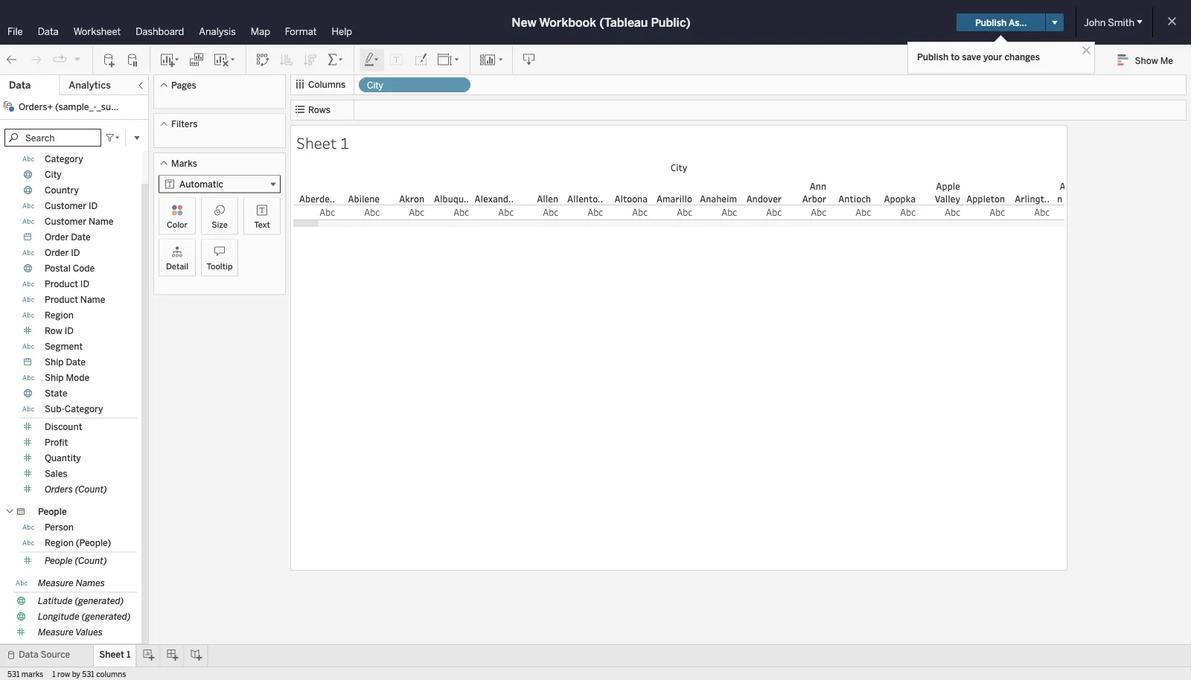 Task type: describe. For each thing, give the bounding box(es) containing it.
marks
[[21, 670, 43, 679]]

0 horizontal spatial 1
[[52, 670, 56, 679]]

latitude (generated)
[[38, 596, 124, 607]]

row id
[[45, 326, 74, 337]]

pages
[[171, 80, 196, 90]]

customer for customer name
[[45, 216, 86, 227]]

(sample_-
[[55, 101, 97, 112]]

your
[[984, 51, 1003, 62]]

1 horizontal spatial city
[[367, 80, 383, 91]]

highlight image
[[363, 53, 381, 67]]

longitude (generated)
[[38, 612, 131, 623]]

john
[[1085, 16, 1106, 28]]

measure for measure values
[[38, 627, 74, 638]]

row
[[45, 326, 62, 337]]

0 horizontal spatial city
[[45, 169, 62, 180]]

(1))
[[149, 101, 163, 112]]

tooltip
[[207, 261, 233, 271]]

to
[[951, 51, 960, 62]]

by
[[72, 670, 80, 679]]

columns
[[96, 670, 126, 679]]

Altoona, City. Press Space to toggle selection. Press Escape to go back to the left margin. Use arrow keys to navigate headers text field
[[606, 175, 651, 205]]

customer id
[[45, 201, 98, 212]]

2 531 from the left
[[82, 670, 94, 679]]

format workbook image
[[413, 53, 428, 67]]

Allen, City. Press Space to toggle selection. Press Escape to go back to the left margin. Use arrow keys to navigate headers text field
[[517, 175, 562, 205]]

ship date
[[45, 357, 86, 368]]

new
[[512, 15, 537, 29]]

source
[[41, 650, 70, 661]]

me
[[1161, 55, 1174, 66]]

region (people)
[[45, 538, 111, 549]]

detail
[[166, 261, 188, 271]]

code
[[73, 263, 95, 274]]

1 vertical spatial sheet
[[99, 650, 124, 661]]

pause auto updates image
[[126, 53, 141, 67]]

as...
[[1009, 17, 1027, 28]]

id for row id
[[65, 326, 74, 337]]

john smith
[[1085, 16, 1135, 28]]

Albuquerque, City. Press Space to toggle selection. Press Escape to go back to the left margin. Use arrow keys to navigate headers text field
[[428, 175, 472, 205]]

redo image
[[28, 53, 43, 67]]

Akron, City. Press Space to toggle selection. Press Escape to go back to the left margin. Use arrow keys to navigate headers text field
[[383, 175, 428, 205]]

color
[[167, 220, 188, 230]]

analytics
[[69, 79, 111, 91]]

2 vertical spatial data
[[19, 650, 38, 661]]

save
[[962, 51, 982, 62]]

sub-category
[[45, 404, 103, 415]]

Allentown, City. Press Space to toggle selection. Press Escape to go back to the left margin. Use arrow keys to navigate headers text field
[[562, 175, 606, 205]]

show me
[[1135, 55, 1174, 66]]

531 marks
[[7, 670, 43, 679]]

product id
[[45, 279, 89, 290]]

sub-
[[45, 404, 65, 415]]

quantity
[[45, 453, 81, 464]]

orders+ (sample_-_superstore (1))
[[19, 101, 163, 112]]

swap rows and columns image
[[255, 53, 270, 67]]

data source
[[19, 650, 70, 661]]

sales
[[45, 469, 67, 480]]

download image
[[522, 53, 537, 67]]

ship mode
[[45, 373, 89, 384]]

date for order date
[[71, 232, 91, 243]]

rows
[[308, 105, 331, 115]]

_superstore
[[97, 101, 147, 112]]

publish for publish to save your changes
[[918, 51, 949, 62]]

region for region
[[45, 310, 74, 321]]

Alexandria, City. Press Space to toggle selection. Press Escape to go back to the left margin. Use arrow keys to navigate headers text field
[[472, 175, 517, 205]]

order for order date
[[45, 232, 69, 243]]

name for customer name
[[89, 216, 114, 227]]

country
[[45, 185, 79, 196]]

publish as...
[[976, 17, 1027, 28]]

orders
[[45, 484, 73, 495]]

names
[[76, 578, 105, 589]]

new data source image
[[102, 53, 117, 67]]

Antioch, City. Press Space to toggle selection. Press Escape to go back to the left margin. Use arrow keys to navigate headers text field
[[830, 175, 874, 205]]

publish as... button
[[957, 13, 1046, 31]]

id for order id
[[71, 248, 80, 258]]

smith
[[1108, 16, 1135, 28]]

1 vertical spatial 1
[[127, 650, 131, 661]]

measure values
[[38, 627, 103, 638]]

measure for measure names
[[38, 578, 74, 589]]

product name
[[45, 295, 105, 305]]

mode
[[66, 373, 89, 384]]

1 horizontal spatial sheet
[[296, 133, 337, 153]]

show me button
[[1112, 48, 1187, 71]]

Amarillo, City. Press Space to toggle selection. Press Escape to go back to the left margin. Use arrow keys to navigate headers text field
[[651, 175, 696, 205]]

1 531 from the left
[[7, 670, 20, 679]]

filters
[[171, 119, 198, 130]]

ship for ship date
[[45, 357, 64, 368]]

id for customer id
[[89, 201, 98, 212]]



Task type: vqa. For each thing, say whether or not it's contained in the screenshot.
second SHIP from the top
yes



Task type: locate. For each thing, give the bounding box(es) containing it.
show
[[1135, 55, 1159, 66]]

product down postal
[[45, 279, 78, 290]]

date
[[71, 232, 91, 243], [66, 357, 86, 368]]

0 vertical spatial data
[[38, 25, 59, 37]]

measure up latitude
[[38, 578, 74, 589]]

collapse image
[[136, 81, 145, 90]]

0 vertical spatial region
[[45, 310, 74, 321]]

publish
[[976, 17, 1007, 28], [918, 51, 949, 62]]

people up measure names
[[45, 556, 73, 567]]

1 horizontal spatial replay animation image
[[73, 55, 82, 63]]

2 horizontal spatial city
[[671, 161, 688, 174]]

(count) down (people)
[[75, 556, 107, 567]]

1 measure from the top
[[38, 578, 74, 589]]

1 vertical spatial people
[[45, 556, 73, 567]]

2 region from the top
[[45, 538, 74, 549]]

clear sheet image
[[213, 53, 237, 67]]

sort ascending image
[[279, 53, 294, 67]]

sheet
[[296, 133, 337, 153], [99, 650, 124, 661]]

city
[[367, 80, 383, 91], [671, 161, 688, 174], [45, 169, 62, 180]]

0 vertical spatial (generated)
[[75, 596, 124, 607]]

1 horizontal spatial publish
[[976, 17, 1007, 28]]

(count) right orders
[[75, 484, 107, 495]]

help
[[332, 25, 352, 37]]

Arlington, City. Press Space to toggle selection. Press Escape to go back to the left margin. Use arrow keys to navigate headers text field
[[1008, 175, 1053, 205]]

0 vertical spatial date
[[71, 232, 91, 243]]

undo image
[[4, 53, 19, 67]]

0 vertical spatial order
[[45, 232, 69, 243]]

discount
[[45, 422, 82, 433]]

product down product id
[[45, 295, 78, 305]]

0 vertical spatial people
[[38, 507, 67, 518]]

public)
[[651, 15, 691, 29]]

(people)
[[76, 538, 111, 549]]

replay animation image right redo icon
[[52, 52, 67, 67]]

people for people
[[38, 507, 67, 518]]

data
[[38, 25, 59, 37], [9, 79, 31, 91], [19, 650, 38, 661]]

publish inside button
[[976, 17, 1007, 28]]

531 left marks on the bottom left
[[7, 670, 20, 679]]

product
[[45, 279, 78, 290], [45, 295, 78, 305]]

Search text field
[[4, 129, 101, 147]]

city up amarillo, city. press space to toggle selection. press escape to go back to the left margin. use arrow keys to navigate headers text box
[[671, 161, 688, 174]]

0 vertical spatial product
[[45, 279, 78, 290]]

category down search text field
[[45, 154, 83, 165]]

Arlington Heights, City. Press Space to toggle selection. Press Escape to go back to the left margin. Use arrow keys to navigate headers text field
[[1053, 175, 1098, 205]]

1 vertical spatial product
[[45, 295, 78, 305]]

0 horizontal spatial sheet 1
[[99, 650, 131, 661]]

(generated) for longitude (generated)
[[82, 612, 131, 623]]

Apple Valley, City. Press Space to toggle selection. Press Escape to go back to the left margin. Use arrow keys to navigate headers text field
[[919, 175, 964, 205]]

sheet 1 down rows
[[296, 133, 349, 153]]

1 up abilene, city. press space to toggle selection. press escape to go back to the left margin. use arrow keys to navigate headers text field
[[340, 133, 349, 153]]

2 horizontal spatial 1
[[340, 133, 349, 153]]

sheet down rows
[[296, 133, 337, 153]]

changes
[[1005, 51, 1040, 62]]

marks. press enter to open the view data window.. use arrow keys to navigate data visualization elements. image
[[293, 205, 1192, 220]]

0 horizontal spatial sheet
[[99, 650, 124, 661]]

1 vertical spatial publish
[[918, 51, 949, 62]]

region up row id at the top of page
[[45, 310, 74, 321]]

1 vertical spatial category
[[65, 404, 103, 415]]

measure names
[[38, 578, 105, 589]]

1 vertical spatial date
[[66, 357, 86, 368]]

Aberdeen, City. Press Space to toggle selection. Press Escape to go back to the left margin. Use arrow keys to navigate headers text field
[[293, 175, 338, 205]]

1 region from the top
[[45, 310, 74, 321]]

1 vertical spatial data
[[9, 79, 31, 91]]

new workbook (tableau public)
[[512, 15, 691, 29]]

show/hide cards image
[[480, 53, 503, 67]]

sheet 1 up columns
[[99, 650, 131, 661]]

show labels image
[[390, 53, 404, 67]]

measure
[[38, 578, 74, 589], [38, 627, 74, 638]]

workbook
[[539, 15, 597, 29]]

region down person
[[45, 538, 74, 549]]

people for people (count)
[[45, 556, 73, 567]]

city down highlight icon
[[367, 80, 383, 91]]

publish left "as..."
[[976, 17, 1007, 28]]

1 vertical spatial customer
[[45, 216, 86, 227]]

1
[[340, 133, 349, 153], [127, 650, 131, 661], [52, 670, 56, 679]]

id down code
[[80, 279, 89, 290]]

531 right by
[[82, 670, 94, 679]]

postal
[[45, 263, 71, 274]]

(generated) for latitude (generated)
[[75, 596, 124, 607]]

1 left row
[[52, 670, 56, 679]]

0 vertical spatial category
[[45, 154, 83, 165]]

1 product from the top
[[45, 279, 78, 290]]

region
[[45, 310, 74, 321], [45, 538, 74, 549]]

1 vertical spatial ship
[[45, 373, 64, 384]]

state
[[45, 388, 67, 399]]

orders+
[[19, 101, 53, 112]]

new worksheet image
[[159, 53, 180, 67]]

name down customer id
[[89, 216, 114, 227]]

fit image
[[437, 53, 461, 67]]

columns
[[308, 79, 346, 90]]

(count) for people (count)
[[75, 556, 107, 567]]

id
[[89, 201, 98, 212], [71, 248, 80, 258], [80, 279, 89, 290], [65, 326, 74, 337]]

text
[[254, 220, 270, 230]]

segment
[[45, 341, 83, 352]]

(generated) up values
[[82, 612, 131, 623]]

0 vertical spatial 1
[[340, 133, 349, 153]]

data up 531 marks
[[19, 650, 38, 661]]

close image
[[1080, 43, 1094, 57]]

1 vertical spatial (count)
[[75, 556, 107, 567]]

dashboard
[[136, 25, 184, 37]]

product for product id
[[45, 279, 78, 290]]

0 vertical spatial (count)
[[75, 484, 107, 495]]

marks
[[171, 158, 197, 169]]

postal code
[[45, 263, 95, 274]]

customer name
[[45, 216, 114, 227]]

sheet 1
[[296, 133, 349, 153], [99, 650, 131, 661]]

product for product name
[[45, 295, 78, 305]]

1 vertical spatial measure
[[38, 627, 74, 638]]

1 order from the top
[[45, 232, 69, 243]]

region for region (people)
[[45, 538, 74, 549]]

1 vertical spatial (generated)
[[82, 612, 131, 623]]

2 customer from the top
[[45, 216, 86, 227]]

531
[[7, 670, 20, 679], [82, 670, 94, 679]]

Ann Arbor, City. Press Space to toggle selection. Press Escape to go back to the left margin. Use arrow keys to navigate headers text field
[[785, 175, 830, 205]]

order up the order id
[[45, 232, 69, 243]]

sheet up columns
[[99, 650, 124, 661]]

0 vertical spatial customer
[[45, 201, 86, 212]]

size
[[212, 220, 228, 230]]

date for ship date
[[66, 357, 86, 368]]

1 customer from the top
[[45, 201, 86, 212]]

ship down segment
[[45, 357, 64, 368]]

order date
[[45, 232, 91, 243]]

customer down country
[[45, 201, 86, 212]]

0 vertical spatial measure
[[38, 578, 74, 589]]

1 ship from the top
[[45, 357, 64, 368]]

replay animation image
[[52, 52, 67, 67], [73, 55, 82, 63]]

2 vertical spatial 1
[[52, 670, 56, 679]]

customer
[[45, 201, 86, 212], [45, 216, 86, 227]]

people (count)
[[45, 556, 107, 567]]

1 horizontal spatial 531
[[82, 670, 94, 679]]

(count) for orders (count)
[[75, 484, 107, 495]]

people up person
[[38, 507, 67, 518]]

0 horizontal spatial 531
[[7, 670, 20, 679]]

2 ship from the top
[[45, 373, 64, 384]]

data up redo icon
[[38, 25, 59, 37]]

longitude
[[38, 612, 80, 623]]

ship up state
[[45, 373, 64, 384]]

1 row by 531 columns
[[52, 670, 126, 679]]

Abilene, City. Press Space to toggle selection. Press Escape to go back to the left margin. Use arrow keys to navigate headers text field
[[338, 175, 383, 205]]

id up customer name
[[89, 201, 98, 212]]

values
[[75, 627, 103, 638]]

Andover, City. Press Space to toggle selection. Press Escape to go back to the left margin. Use arrow keys to navigate headers text field
[[740, 175, 785, 205]]

1 horizontal spatial 1
[[127, 650, 131, 661]]

id up the postal code
[[71, 248, 80, 258]]

person
[[45, 522, 74, 533]]

category
[[45, 154, 83, 165], [65, 404, 103, 415]]

totals image
[[327, 53, 345, 67]]

ship
[[45, 357, 64, 368], [45, 373, 64, 384]]

Appleton, City. Press Space to toggle selection. Press Escape to go back to the left margin. Use arrow keys to navigate headers text field
[[964, 175, 1008, 205]]

order id
[[45, 248, 80, 258]]

Apopka, City. Press Space to toggle selection. Press Escape to go back to the left margin. Use arrow keys to navigate headers text field
[[874, 175, 919, 205]]

name down product id
[[80, 295, 105, 305]]

0 vertical spatial ship
[[45, 357, 64, 368]]

0 vertical spatial sheet 1
[[296, 133, 349, 153]]

order up postal
[[45, 248, 69, 258]]

2 order from the top
[[45, 248, 69, 258]]

ship for ship mode
[[45, 373, 64, 384]]

name for product name
[[80, 295, 105, 305]]

duplicate image
[[189, 53, 204, 67]]

1 horizontal spatial sheet 1
[[296, 133, 349, 153]]

analysis
[[199, 25, 236, 37]]

sort descending image
[[303, 53, 318, 67]]

id right row
[[65, 326, 74, 337]]

2 measure from the top
[[38, 627, 74, 638]]

date up mode
[[66, 357, 86, 368]]

publish to save your changes
[[918, 51, 1040, 62]]

0 vertical spatial sheet
[[296, 133, 337, 153]]

0 vertical spatial publish
[[976, 17, 1007, 28]]

order for order id
[[45, 248, 69, 258]]

publish left to
[[918, 51, 949, 62]]

profit
[[45, 438, 68, 448]]

people
[[38, 507, 67, 518], [45, 556, 73, 567]]

worksheet
[[74, 25, 121, 37]]

latitude
[[38, 596, 73, 607]]

file
[[7, 25, 23, 37]]

map
[[251, 25, 270, 37]]

1 (count) from the top
[[75, 484, 107, 495]]

0 vertical spatial name
[[89, 216, 114, 227]]

0 horizontal spatial publish
[[918, 51, 949, 62]]

city up country
[[45, 169, 62, 180]]

1 vertical spatial name
[[80, 295, 105, 305]]

id for product id
[[80, 279, 89, 290]]

Anaheim, City. Press Space to toggle selection. Press Escape to go back to the left margin. Use arrow keys to navigate headers text field
[[696, 175, 740, 205]]

(tableau
[[600, 15, 648, 29]]

category up discount
[[65, 404, 103, 415]]

measure down "longitude"
[[38, 627, 74, 638]]

format
[[285, 25, 317, 37]]

publish for publish as...
[[976, 17, 1007, 28]]

date down customer name
[[71, 232, 91, 243]]

0 horizontal spatial replay animation image
[[52, 52, 67, 67]]

1 down longitude (generated)
[[127, 650, 131, 661]]

customer for customer id
[[45, 201, 86, 212]]

customer up order date
[[45, 216, 86, 227]]

orders (count)
[[45, 484, 107, 495]]

1 vertical spatial order
[[45, 248, 69, 258]]

1 vertical spatial region
[[45, 538, 74, 549]]

name
[[89, 216, 114, 227], [80, 295, 105, 305]]

1 vertical spatial sheet 1
[[99, 650, 131, 661]]

data down undo icon
[[9, 79, 31, 91]]

2 (count) from the top
[[75, 556, 107, 567]]

row
[[57, 670, 70, 679]]

2 product from the top
[[45, 295, 78, 305]]

(generated)
[[75, 596, 124, 607], [82, 612, 131, 623]]

(generated) down names
[[75, 596, 124, 607]]

replay animation image up analytics
[[73, 55, 82, 63]]



